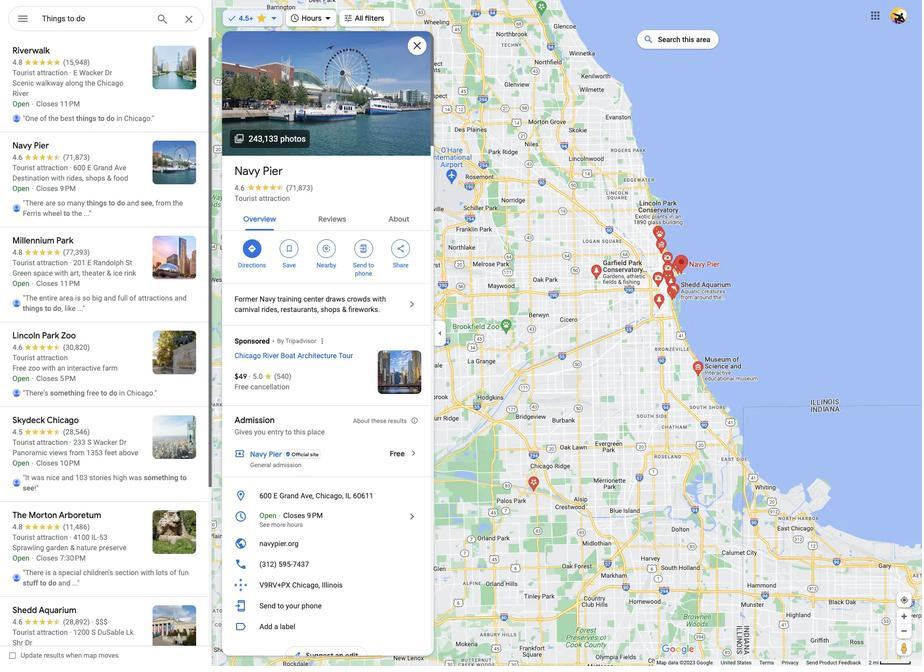 Task type: vqa. For each thing, say whether or not it's contained in the screenshot.
the bottom returning
no



Task type: describe. For each thing, give the bounding box(es) containing it.
carnival
[[235, 305, 260, 314]]

$49
[[235, 372, 247, 381]]

search this area
[[658, 35, 711, 44]]

suggest
[[306, 651, 334, 661]]

center
[[304, 295, 324, 303]]

united states
[[721, 660, 752, 666]]

phone inside the send to phone
[[355, 270, 372, 277]]

by tripadvisor
[[277, 338, 316, 345]]

tour
[[339, 352, 353, 360]]

sponsored · by tripadvisor element
[[235, 330, 431, 349]]

place
[[308, 428, 325, 436]]

hours
[[287, 521, 303, 529]]


[[17, 11, 29, 26]]

add a label
[[260, 623, 296, 631]]

navy pier main content
[[214, 31, 439, 666]]

overview
[[243, 214, 276, 224]]

⋅
[[278, 511, 282, 520]]

photo of navy pier image
[[214, 31, 439, 156]]

tab list inside navy pier main content
[[222, 206, 431, 231]]

google
[[697, 660, 714, 666]]

share
[[393, 262, 409, 269]]

a
[[274, 623, 278, 631]]

0 vertical spatial navy pier
[[235, 164, 283, 179]]

search this area button
[[638, 30, 719, 49]]

send to phone
[[353, 262, 374, 277]]

ave,
[[301, 492, 314, 500]]

your
[[286, 602, 300, 610]]

by
[[277, 338, 284, 345]]

see
[[260, 521, 270, 529]]

0 vertical spatial navy
[[235, 164, 260, 179]]

1 vertical spatial pier
[[269, 450, 282, 459]]

71,873 reviews element
[[286, 184, 313, 192]]

free cancellation
[[235, 383, 290, 391]]

 button
[[8, 6, 37, 33]]

4.5+
[[239, 14, 254, 23]]

1 vertical spatial navy pier
[[250, 450, 282, 459]]

(71,873)
[[286, 184, 313, 192]]

2
[[869, 660, 872, 666]]

tourist attraction button
[[235, 193, 290, 204]]

these
[[372, 418, 387, 425]]

map
[[84, 652, 97, 659]]

send to your phone button
[[222, 596, 431, 616]]

243,133
[[249, 134, 278, 144]]

4.5+ button
[[223, 7, 283, 30]]

overview button
[[235, 206, 285, 231]]

grand
[[280, 492, 299, 500]]

results inside checkbox
[[44, 652, 64, 659]]

search
[[658, 35, 681, 44]]

v9rv+px
[[260, 581, 291, 589]]

training
[[278, 295, 302, 303]]

about for about these results
[[353, 418, 370, 425]]

&
[[342, 305, 347, 314]]

gives you entry to this place
[[235, 428, 325, 436]]

show your location image
[[900, 596, 910, 605]]

send for send to your phone
[[260, 602, 276, 610]]

tourist
[[235, 194, 257, 203]]

2 mi
[[869, 660, 879, 666]]

(312)
[[260, 560, 277, 569]]

send for send to phone
[[353, 262, 367, 269]]

open ⋅ closes 9 pm see more hours
[[260, 511, 323, 529]]

reviews
[[319, 214, 346, 224]]

former navy training center draws crowds with carnival rides, restaurants, shops & fireworks.
[[235, 295, 386, 314]]

chicago river boat architecture tour
[[235, 352, 353, 360]]

area
[[697, 35, 711, 44]]

zoom out image
[[901, 627, 909, 635]]

2 mi button
[[869, 660, 912, 666]]

all
[[355, 14, 364, 23]]

google account: ben nelson  
(ben.nelson1980@gmail.com) image
[[891, 7, 908, 24]]

draws
[[326, 295, 345, 303]]

send to your phone
[[260, 602, 322, 610]]

about for about
[[389, 214, 410, 224]]

product
[[820, 660, 838, 666]]

collapse side panel image
[[435, 327, 446, 339]]

free for free
[[390, 449, 405, 459]]

(312) 595-7437
[[260, 560, 309, 569]]

river
[[263, 352, 279, 360]]

nearby
[[317, 262, 336, 269]]

terms
[[760, 660, 775, 666]]

restaurants,
[[281, 305, 319, 314]]

rides,
[[262, 305, 279, 314]]

about button
[[380, 206, 418, 231]]

600 e grand ave, chicago, il 60611 button
[[222, 486, 431, 506]]

none field inside things to do field
[[42, 12, 148, 25]]

9 pm
[[307, 511, 323, 520]]

general
[[250, 462, 271, 469]]

fireworks.
[[349, 305, 380, 314]]

open
[[260, 511, 277, 520]]

send product feedback button
[[807, 659, 862, 666]]

600 e grand ave, chicago, il 60611
[[260, 492, 374, 500]]

google maps element
[[0, 0, 923, 666]]

tourist attraction
[[235, 194, 290, 203]]

label
[[280, 623, 296, 631]]

actions for navy pier region
[[222, 231, 431, 283]]

architecture
[[298, 352, 337, 360]]

243,133 photos button
[[230, 130, 310, 148]]



Task type: locate. For each thing, give the bounding box(es) containing it.
free down the about these results
[[390, 449, 405, 459]]

navypier.org link
[[222, 533, 431, 554]]

595-
[[279, 560, 293, 569]]

©2023
[[680, 660, 696, 666]]

general admission
[[250, 462, 302, 469]]

1 vertical spatial navy
[[260, 295, 276, 303]]

update
[[21, 652, 42, 659]]

chicago, left il
[[316, 492, 344, 500]]

2 vertical spatial to
[[278, 602, 284, 610]]

former navy training center draws crowds with carnival rides, restaurants, shops & fireworks. button
[[222, 284, 431, 325]]

tab list
[[222, 206, 431, 231]]

4.6 stars image
[[245, 184, 286, 191]]

about inside button
[[389, 214, 410, 224]]

tripadvisor
[[286, 338, 316, 345]]

add a label button
[[222, 616, 431, 637]]

pier
[[263, 164, 283, 179], [269, 450, 282, 459]]

you
[[254, 428, 266, 436]]

footer
[[657, 659, 869, 666]]

5.0
[[253, 372, 263, 381]]

former
[[235, 295, 258, 303]]

None field
[[42, 12, 148, 25]]

mi
[[874, 660, 879, 666]]

united states button
[[721, 659, 752, 666]]

privacy button
[[782, 659, 799, 666]]


[[248, 243, 257, 254]]

edit
[[345, 651, 359, 661]]

to for phone
[[369, 262, 374, 269]]

this left place
[[294, 428, 306, 436]]

results left when
[[44, 652, 64, 659]]

0 vertical spatial send
[[353, 262, 367, 269]]

admission
[[273, 462, 302, 469]]

1 vertical spatial phone
[[302, 602, 322, 610]]

send inside button
[[807, 660, 819, 666]]

v9rv+px chicago, illinois
[[260, 581, 343, 589]]

all filters
[[355, 14, 385, 23]]

1 horizontal spatial free
[[390, 449, 405, 459]]

results for things to do feed
[[0, 37, 212, 666]]

navy up 4.6
[[235, 164, 260, 179]]

chicago, inside button
[[292, 581, 320, 589]]

navy pier up general
[[250, 450, 282, 459]]

terms button
[[760, 659, 775, 666]]

suggest an edit image
[[293, 651, 302, 661]]

0 vertical spatial chicago,
[[316, 492, 344, 500]]

5.0 stars 540 reviews image
[[253, 371, 292, 382]]

Update results when map moves checkbox
[[9, 649, 119, 662]]

0 vertical spatial phone
[[355, 270, 372, 277]]

states
[[737, 660, 752, 666]]

to right entry
[[286, 428, 292, 436]]

an
[[335, 651, 344, 661]]


[[285, 243, 294, 254]]

information for navy pier region
[[222, 486, 431, 616]]

1 vertical spatial to
[[286, 428, 292, 436]]

show street view coverage image
[[897, 640, 912, 656]]

navy up general
[[250, 450, 267, 459]]

crowds
[[347, 295, 371, 303]]

0 horizontal spatial results
[[44, 652, 64, 659]]

to inside button
[[278, 602, 284, 610]]

update results when map moves
[[21, 652, 119, 659]]

0 horizontal spatial about
[[353, 418, 370, 425]]

send product feedback
[[807, 660, 862, 666]]

navy inside the former navy training center draws crowds with carnival rides, restaurants, shops & fireworks.
[[260, 295, 276, 303]]

0 vertical spatial this
[[683, 35, 695, 44]]

pier up 4.6 stars image
[[263, 164, 283, 179]]

map
[[657, 660, 667, 666]]

to left the share
[[369, 262, 374, 269]]

to inside the send to phone
[[369, 262, 374, 269]]

free down $49
[[235, 383, 249, 391]]

2 horizontal spatial send
[[807, 660, 819, 666]]

2 horizontal spatial to
[[369, 262, 374, 269]]

il
[[346, 492, 351, 500]]

zoom in image
[[901, 613, 909, 621]]

sponsored
[[235, 337, 270, 345]]

·
[[249, 372, 251, 381]]

send for send product feedback
[[807, 660, 819, 666]]

0 horizontal spatial phone
[[302, 602, 322, 610]]

filters
[[365, 14, 385, 23]]

1 horizontal spatial this
[[683, 35, 695, 44]]

official
[[292, 451, 309, 458]]

1 vertical spatial free
[[390, 449, 405, 459]]

when
[[66, 652, 82, 659]]

results left about these results icon
[[388, 418, 407, 425]]

results inside navy pier main content
[[388, 418, 407, 425]]

navy pier
[[235, 164, 283, 179], [250, 450, 282, 459]]

phone inside button
[[302, 602, 322, 610]]

0 vertical spatial about
[[389, 214, 410, 224]]

to for your
[[278, 602, 284, 610]]

0 vertical spatial to
[[369, 262, 374, 269]]

0 vertical spatial results
[[388, 418, 407, 425]]

with
[[373, 295, 386, 303]]

entry
[[268, 428, 284, 436]]


[[359, 243, 368, 254]]

 search field
[[8, 6, 204, 33]]

7437
[[293, 560, 309, 569]]

4.6
[[235, 184, 245, 192]]

phone right your
[[302, 602, 322, 610]]

chicago, inside button
[[316, 492, 344, 500]]

this inside navy pier main content
[[294, 428, 306, 436]]

phone down 
[[355, 270, 372, 277]]

2 vertical spatial send
[[807, 660, 819, 666]]


[[322, 243, 331, 254]]

(540)
[[274, 372, 292, 381]]

to left your
[[278, 602, 284, 610]]

tab list containing overview
[[222, 206, 431, 231]]

about
[[389, 214, 410, 224], [353, 418, 370, 425]]

Things to do field
[[8, 6, 204, 32]]

1 horizontal spatial to
[[286, 428, 292, 436]]

official site
[[292, 451, 319, 458]]

directions
[[238, 262, 266, 269]]

$49 ·
[[235, 372, 253, 381]]

1 vertical spatial chicago,
[[292, 581, 320, 589]]

navy
[[235, 164, 260, 179], [260, 295, 276, 303], [250, 450, 267, 459]]

cancellation
[[251, 383, 290, 391]]

map data ©2023 google
[[657, 660, 714, 666]]

60611
[[353, 492, 374, 500]]

free
[[235, 383, 249, 391], [390, 449, 405, 459]]

0 horizontal spatial free
[[235, 383, 249, 391]]

chicago
[[235, 352, 261, 360]]

send left product
[[807, 660, 819, 666]]

shops
[[321, 305, 341, 314]]

600
[[260, 492, 272, 500]]

pier up general admission
[[269, 450, 282, 459]]

reviews button
[[310, 206, 355, 231]]

1 horizontal spatial phone
[[355, 270, 372, 277]]

1 vertical spatial this
[[294, 428, 306, 436]]

0 horizontal spatial to
[[278, 602, 284, 610]]

results
[[388, 418, 407, 425], [44, 652, 64, 659]]

privacy
[[782, 660, 799, 666]]

about up  at top
[[389, 214, 410, 224]]

about left these
[[353, 418, 370, 425]]

this inside button
[[683, 35, 695, 44]]

send inside the send to phone
[[353, 262, 367, 269]]

0 vertical spatial free
[[235, 383, 249, 391]]

1 vertical spatial about
[[353, 418, 370, 425]]

free for free cancellation
[[235, 383, 249, 391]]

0 horizontal spatial send
[[260, 602, 276, 610]]

footer containing map data ©2023 google
[[657, 659, 869, 666]]

1 horizontal spatial send
[[353, 262, 367, 269]]

send up add
[[260, 602, 276, 610]]

boat
[[281, 352, 296, 360]]

send inside button
[[260, 602, 276, 610]]

navy up the rides,
[[260, 295, 276, 303]]

site
[[310, 451, 319, 458]]

1 horizontal spatial about
[[389, 214, 410, 224]]

hours
[[302, 14, 322, 23]]

send down 
[[353, 262, 367, 269]]

chicago,
[[316, 492, 344, 500], [292, 581, 320, 589]]

phone
[[355, 270, 372, 277], [302, 602, 322, 610]]


[[396, 243, 406, 254]]

this left area
[[683, 35, 695, 44]]

closes
[[283, 511, 305, 520]]

gives
[[235, 428, 253, 436]]

footer inside the google maps element
[[657, 659, 869, 666]]

0 horizontal spatial this
[[294, 428, 306, 436]]

chicago, down 7437
[[292, 581, 320, 589]]

e
[[274, 492, 278, 500]]

add
[[260, 623, 273, 631]]

about these results image
[[411, 417, 419, 424]]

2 vertical spatial navy
[[250, 450, 267, 459]]

0 vertical spatial pier
[[263, 164, 283, 179]]

send
[[353, 262, 367, 269], [260, 602, 276, 610], [807, 660, 819, 666]]

save
[[283, 262, 296, 269]]

about these results
[[353, 418, 407, 425]]

1 horizontal spatial results
[[388, 418, 407, 425]]

1 vertical spatial results
[[44, 652, 64, 659]]

1 vertical spatial send
[[260, 602, 276, 610]]

navy pier up 4.6 stars image
[[235, 164, 283, 179]]



